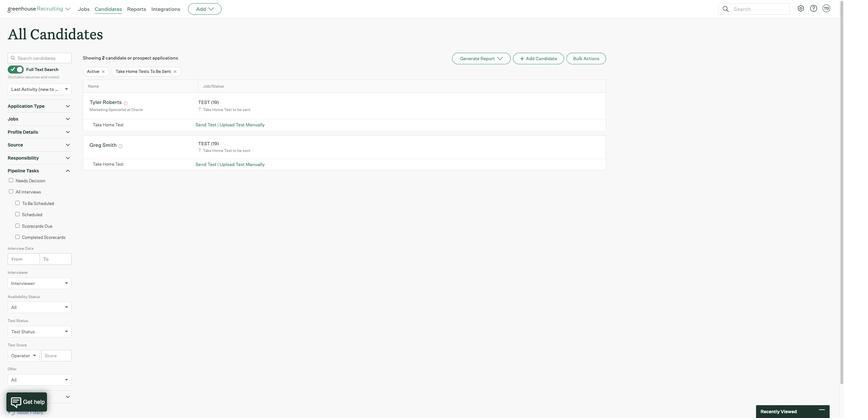 Task type: vqa. For each thing, say whether or not it's contained in the screenshot.
added for Sep 15, 2023 12:05pm Meg Adams added Amelia Wattenberger as Job Admin: Private on Designer (50) .
no



Task type: describe. For each thing, give the bounding box(es) containing it.
take home test for 1st send test link from the bottom of the page
[[93, 162, 124, 167]]

last activity (new to old)
[[11, 86, 63, 92]]

0 vertical spatial interviewer
[[8, 270, 28, 275]]

education
[[8, 394, 30, 400]]

2
[[102, 55, 105, 61]]

notes)
[[48, 75, 59, 79]]

profile details
[[8, 129, 38, 135]]

report
[[481, 56, 495, 61]]

completed
[[22, 235, 43, 240]]

offer
[[8, 367, 17, 372]]

all interviews
[[16, 190, 41, 195]]

integrations link
[[151, 6, 181, 12]]

1 vertical spatial candidates
[[30, 24, 103, 43]]

to for take home test to be sent 'link' corresponding to 1st send test link from the bottom of the page
[[233, 148, 237, 153]]

needs
[[16, 178, 28, 183]]

1 sent from the top
[[243, 107, 251, 112]]

name
[[88, 84, 99, 89]]

candidate reports are now available! apply filters and select "view in app" element
[[453, 53, 511, 64]]

application type
[[8, 103, 45, 109]]

availability status
[[8, 294, 40, 299]]

showing 2 candidate or prospect applications
[[83, 55, 178, 61]]

marketing specialist at oracle
[[90, 107, 143, 112]]

active
[[87, 69, 99, 74]]

specialist
[[109, 107, 126, 112]]

availability status element
[[8, 294, 72, 318]]

generate report button
[[453, 53, 511, 64]]

greg smith
[[90, 142, 117, 148]]

add for add
[[196, 6, 206, 12]]

date
[[25, 246, 34, 251]]

2 upload from the top
[[220, 162, 235, 167]]

marketing
[[90, 107, 108, 112]]

generate report
[[461, 56, 495, 61]]

reset filters button
[[8, 407, 46, 418]]

job/status
[[203, 84, 224, 89]]

1 send from the top
[[196, 122, 207, 128]]

to be scheduled
[[22, 201, 54, 206]]

actions
[[584, 56, 600, 61]]

1 vertical spatial scheduled
[[22, 212, 42, 217]]

Scheduled checkbox
[[15, 212, 20, 216]]

bulk
[[574, 56, 583, 61]]

2 send test link from the top
[[196, 162, 217, 167]]

take home tests to be sent
[[116, 69, 171, 74]]

smith
[[103, 142, 117, 148]]

recently
[[761, 409, 781, 415]]

generate
[[461, 56, 480, 61]]

candidates link
[[95, 6, 122, 12]]

status for all
[[28, 294, 40, 299]]

pipeline tasks
[[8, 168, 39, 174]]

text
[[35, 67, 43, 72]]

full text search (includes resumes and notes)
[[8, 67, 59, 79]]

2 send from the top
[[196, 162, 207, 167]]

needs decision
[[16, 178, 45, 183]]

Score number field
[[41, 350, 72, 362]]

availability
[[8, 294, 27, 299]]

source
[[8, 142, 23, 148]]

greg
[[90, 142, 101, 148]]

reports link
[[127, 6, 146, 12]]

jobs link
[[78, 6, 90, 12]]

integrations
[[151, 6, 181, 12]]

upload test manually link for take home test to be sent 'link' associated with first send test link
[[220, 122, 265, 128]]

Needs Decision checkbox
[[9, 178, 13, 182]]

candidate
[[536, 56, 558, 61]]

offer element
[[8, 366, 72, 390]]

0 vertical spatial candidates
[[95, 6, 122, 12]]

td button
[[822, 3, 832, 13]]

Search candidates field
[[8, 53, 72, 63]]

be for take home test to be sent 'link' associated with first send test link
[[237, 107, 242, 112]]

manually for take home test to be sent 'link' associated with first send test link
[[246, 122, 265, 128]]

send test | upload test manually for first send test link
[[196, 122, 265, 128]]

2 horizontal spatial to
[[150, 69, 155, 74]]

2 vertical spatial status
[[21, 329, 35, 334]]

completed scorecards
[[22, 235, 66, 240]]

activity
[[21, 86, 38, 92]]

tyler
[[90, 99, 102, 105]]

0 horizontal spatial scorecards
[[22, 224, 44, 229]]

1 vertical spatial interviewer
[[11, 281, 35, 286]]

viewed
[[781, 409, 798, 415]]

all right all interviews option
[[16, 190, 21, 195]]

upload test manually link for take home test to be sent 'link' corresponding to 1st send test link from the bottom of the page
[[220, 162, 265, 167]]

resumes
[[25, 75, 40, 79]]

td
[[825, 6, 830, 11]]

greg smith link
[[90, 142, 117, 149]]

reports
[[127, 6, 146, 12]]

all candidates
[[8, 24, 103, 43]]

showing
[[83, 55, 101, 61]]

reset
[[17, 410, 29, 415]]

1 vertical spatial test status
[[11, 329, 35, 334]]

(new
[[38, 86, 49, 92]]

due
[[45, 224, 52, 229]]

tyler roberts link
[[90, 99, 122, 106]]

tyler roberts
[[90, 99, 122, 105]]

to for to be scheduled
[[22, 201, 27, 206]]

tests
[[139, 69, 149, 74]]

test (19) take home test to be sent for upload test manually link associated with take home test to be sent 'link' corresponding to 1st send test link from the bottom of the page
[[198, 141, 251, 153]]

greenhouse recruiting image
[[8, 5, 65, 13]]

pipeline
[[8, 168, 25, 174]]

take home test to be sent link for 1st send test link from the bottom of the page
[[197, 148, 252, 154]]



Task type: locate. For each thing, give the bounding box(es) containing it.
scheduled
[[34, 201, 54, 206], [22, 212, 42, 217]]

(includes
[[8, 75, 24, 79]]

1 vertical spatial take home test to be sent link
[[197, 148, 252, 154]]

take home test to be sent link
[[197, 107, 252, 113], [197, 148, 252, 154]]

0 vertical spatial upload
[[220, 122, 235, 128]]

0 horizontal spatial to
[[22, 201, 27, 206]]

score
[[16, 343, 27, 347]]

0 vertical spatial manually
[[246, 122, 265, 128]]

from
[[12, 256, 23, 262]]

sent
[[162, 69, 171, 74]]

2 vertical spatial to
[[233, 148, 237, 153]]

old)
[[55, 86, 63, 92]]

1 horizontal spatial to
[[43, 256, 48, 262]]

be down interviews
[[28, 201, 33, 206]]

scheduled up scorecards due
[[22, 212, 42, 217]]

candidates down jobs link
[[30, 24, 103, 43]]

1 test (19) take home test to be sent from the top
[[198, 100, 251, 112]]

add
[[196, 6, 206, 12], [527, 56, 535, 61]]

to down completed scorecards
[[43, 256, 48, 262]]

take home test to be sent link for first send test link
[[197, 107, 252, 113]]

tyler roberts has been in take home test for more than 7 days image
[[123, 102, 129, 105]]

take home test down marketing specialist at oracle on the top left of page
[[93, 122, 124, 127]]

candidates
[[95, 6, 122, 12], [30, 24, 103, 43]]

all down greenhouse recruiting image
[[8, 24, 27, 43]]

take home test down smith at the left of page
[[93, 162, 124, 167]]

1 vertical spatial add
[[527, 56, 535, 61]]

jobs up profile
[[8, 116, 18, 122]]

0 vertical spatial jobs
[[78, 6, 90, 12]]

1 vertical spatial test (19) take home test to be sent
[[198, 141, 251, 153]]

1 vertical spatial send
[[196, 162, 207, 167]]

0 vertical spatial test
[[198, 100, 210, 105]]

to for to
[[43, 256, 48, 262]]

details
[[23, 129, 38, 135]]

0 vertical spatial send test link
[[196, 122, 217, 128]]

2 test from the top
[[198, 141, 210, 146]]

0 vertical spatial to
[[50, 86, 54, 92]]

2 take home test from the top
[[93, 162, 124, 167]]

test
[[198, 100, 210, 105], [198, 141, 210, 146]]

0 vertical spatial send
[[196, 122, 207, 128]]

1 horizontal spatial be
[[156, 69, 161, 74]]

To Be Scheduled checkbox
[[15, 201, 20, 205]]

| for first send test link
[[218, 122, 219, 128]]

test status up score
[[11, 329, 35, 334]]

reset filters
[[17, 410, 43, 415]]

1 upload test manually link from the top
[[220, 122, 265, 128]]

status up score
[[21, 329, 35, 334]]

|
[[218, 122, 219, 128], [218, 162, 219, 167]]

status inside 'element'
[[28, 294, 40, 299]]

Scorecards Due checkbox
[[15, 224, 20, 228]]

1 | from the top
[[218, 122, 219, 128]]

test for take home test to be sent 'link' associated with first send test link
[[198, 100, 210, 105]]

send test | upload test manually
[[196, 122, 265, 128], [196, 162, 265, 167]]

roberts
[[103, 99, 122, 105]]

0 vertical spatial take home test to be sent link
[[197, 107, 252, 113]]

1 vertical spatial |
[[218, 162, 219, 167]]

to
[[150, 69, 155, 74], [22, 201, 27, 206], [43, 256, 48, 262]]

0 vertical spatial send test | upload test manually
[[196, 122, 265, 128]]

status down interviewer element at the left bottom of page
[[28, 294, 40, 299]]

0 vertical spatial upload test manually link
[[220, 122, 265, 128]]

scorecards down the 'due'
[[44, 235, 66, 240]]

upload test manually link
[[220, 122, 265, 128], [220, 162, 265, 167]]

1 take home test from the top
[[93, 122, 124, 127]]

1 horizontal spatial scorecards
[[44, 235, 66, 240]]

bulk actions
[[574, 56, 600, 61]]

all inside the availability status 'element'
[[11, 305, 17, 310]]

0 vertical spatial scheduled
[[34, 201, 54, 206]]

type
[[34, 103, 45, 109]]

search
[[44, 67, 59, 72]]

0 vertical spatial test (19) take home test to be sent
[[198, 100, 251, 112]]

1 vertical spatial jobs
[[8, 116, 18, 122]]

1 send test link from the top
[[196, 122, 217, 128]]

0 horizontal spatial add
[[196, 6, 206, 12]]

2 (19) from the top
[[211, 141, 219, 146]]

1 send test | upload test manually from the top
[[196, 122, 265, 128]]

test status element
[[8, 318, 72, 342]]

candidates right jobs link
[[95, 6, 122, 12]]

test (19) take home test to be sent for take home test to be sent 'link' associated with first send test link's upload test manually link
[[198, 100, 251, 112]]

1 vertical spatial manually
[[246, 162, 265, 167]]

td button
[[823, 4, 831, 12]]

decision
[[29, 178, 45, 183]]

candidate
[[106, 55, 127, 61]]

1 vertical spatial to
[[233, 107, 237, 112]]

0 vertical spatial be
[[237, 107, 242, 112]]

bulk actions link
[[567, 53, 607, 64]]

add button
[[188, 3, 222, 15]]

be for take home test to be sent 'link' corresponding to 1st send test link from the bottom of the page
[[237, 148, 242, 153]]

1 vertical spatial scorecards
[[44, 235, 66, 240]]

applications
[[153, 55, 178, 61]]

1 vertical spatial test
[[198, 141, 210, 146]]

scheduled down interviews
[[34, 201, 54, 206]]

jobs left candidates link
[[78, 6, 90, 12]]

1 take home test to be sent link from the top
[[197, 107, 252, 113]]

to right "to be scheduled" option
[[22, 201, 27, 206]]

1 vertical spatial sent
[[243, 148, 251, 153]]

profile
[[8, 129, 22, 135]]

last
[[11, 86, 20, 92]]

take
[[116, 69, 125, 74], [203, 107, 212, 112], [93, 122, 102, 127], [203, 148, 212, 153], [93, 162, 102, 167]]

1 vertical spatial upload
[[220, 162, 235, 167]]

0 vertical spatial status
[[28, 294, 40, 299]]

to for take home test to be sent 'link' associated with first send test link
[[233, 107, 237, 112]]

1 horizontal spatial add
[[527, 56, 535, 61]]

prospect
[[133, 55, 152, 61]]

| for 1st send test link from the bottom of the page
[[218, 162, 219, 167]]

send test | upload test manually for 1st send test link from the bottom of the page
[[196, 162, 265, 167]]

all
[[8, 24, 27, 43], [16, 190, 21, 195], [11, 305, 17, 310], [11, 377, 17, 383]]

test (19) take home test to be sent
[[198, 100, 251, 112], [198, 141, 251, 153]]

and
[[41, 75, 47, 79]]

1 vertical spatial be
[[237, 148, 242, 153]]

greg smith has been in take home test for more than 7 days image
[[118, 144, 124, 148]]

2 upload test manually link from the top
[[220, 162, 265, 167]]

send test link
[[196, 122, 217, 128], [196, 162, 217, 167]]

scorecards
[[22, 224, 44, 229], [44, 235, 66, 240]]

last activity (new to old) option
[[11, 86, 63, 92]]

interviewer up availability status
[[11, 281, 35, 286]]

or
[[128, 55, 132, 61]]

interviewer element
[[8, 270, 72, 294]]

status down the availability status 'element'
[[16, 318, 28, 323]]

scorecards due
[[22, 224, 52, 229]]

1 vertical spatial send test | upload test manually
[[196, 162, 265, 167]]

oracle
[[132, 107, 143, 112]]

add candidate link
[[514, 53, 564, 64]]

1 test from the top
[[198, 100, 210, 105]]

2 test (19) take home test to be sent from the top
[[198, 141, 251, 153]]

be left sent
[[156, 69, 161, 74]]

interviewer down from at the bottom left
[[8, 270, 28, 275]]

1 (19) from the top
[[211, 100, 219, 105]]

0 horizontal spatial jobs
[[8, 116, 18, 122]]

recently viewed
[[761, 409, 798, 415]]

status
[[28, 294, 40, 299], [16, 318, 28, 323], [21, 329, 35, 334]]

manually for take home test to be sent 'link' corresponding to 1st send test link from the bottom of the page
[[246, 162, 265, 167]]

0 vertical spatial take home test
[[93, 122, 124, 127]]

2 vertical spatial to
[[43, 256, 48, 262]]

be
[[156, 69, 161, 74], [28, 201, 33, 206]]

1 vertical spatial be
[[28, 201, 33, 206]]

scorecards up completed
[[22, 224, 44, 229]]

operator
[[11, 353, 30, 358]]

1 horizontal spatial jobs
[[78, 6, 90, 12]]

test score
[[8, 343, 27, 347]]

0 vertical spatial be
[[156, 69, 161, 74]]

(19)
[[211, 100, 219, 105], [211, 141, 219, 146]]

full
[[26, 67, 34, 72]]

responsibility
[[8, 155, 39, 161]]

1 manually from the top
[[246, 122, 265, 128]]

all down availability
[[11, 305, 17, 310]]

add candidate
[[527, 56, 558, 61]]

test status
[[8, 318, 28, 323], [11, 329, 35, 334]]

1 vertical spatial upload test manually link
[[220, 162, 265, 167]]

interview date
[[8, 246, 34, 251]]

status for test status
[[16, 318, 28, 323]]

1 vertical spatial (19)
[[211, 141, 219, 146]]

application
[[8, 103, 33, 109]]

all down offer
[[11, 377, 17, 383]]

All Interviews checkbox
[[9, 190, 13, 194]]

tasks
[[26, 168, 39, 174]]

Completed Scorecards checkbox
[[15, 235, 20, 239]]

2 send test | upload test manually from the top
[[196, 162, 265, 167]]

checkmark image
[[11, 67, 15, 71]]

1 vertical spatial send test link
[[196, 162, 217, 167]]

1 upload from the top
[[220, 122, 235, 128]]

0 horizontal spatial be
[[28, 201, 33, 206]]

add inside popup button
[[196, 6, 206, 12]]

Search text field
[[733, 4, 785, 14]]

0 vertical spatial (19)
[[211, 100, 219, 105]]

to
[[50, 86, 54, 92], [233, 107, 237, 112], [233, 148, 237, 153]]

test status down availability
[[8, 318, 28, 323]]

at
[[127, 107, 131, 112]]

interview
[[8, 246, 24, 251]]

2 sent from the top
[[243, 148, 251, 153]]

1 vertical spatial take home test
[[93, 162, 124, 167]]

filters
[[30, 410, 43, 415]]

0 vertical spatial |
[[218, 122, 219, 128]]

2 | from the top
[[218, 162, 219, 167]]

jobs
[[78, 6, 90, 12], [8, 116, 18, 122]]

0 vertical spatial test status
[[8, 318, 28, 323]]

1 vertical spatial status
[[16, 318, 28, 323]]

all inside "offer" element
[[11, 377, 17, 383]]

1 be from the top
[[237, 107, 242, 112]]

2 be from the top
[[237, 148, 242, 153]]

0 vertical spatial add
[[196, 6, 206, 12]]

send
[[196, 122, 207, 128], [196, 162, 207, 167]]

1 vertical spatial to
[[22, 201, 27, 206]]

0 vertical spatial sent
[[243, 107, 251, 112]]

0 vertical spatial to
[[150, 69, 155, 74]]

add for add candidate
[[527, 56, 535, 61]]

manually
[[246, 122, 265, 128], [246, 162, 265, 167]]

2 manually from the top
[[246, 162, 265, 167]]

test
[[224, 107, 232, 112], [208, 122, 217, 128], [236, 122, 245, 128], [115, 122, 124, 127], [224, 148, 232, 153], [208, 162, 217, 167], [236, 162, 245, 167], [115, 162, 124, 167], [8, 318, 16, 323], [11, 329, 20, 334], [8, 343, 16, 347]]

2 take home test to be sent link from the top
[[197, 148, 252, 154]]

test for take home test to be sent 'link' corresponding to 1st send test link from the bottom of the page
[[198, 141, 210, 146]]

interviews
[[22, 190, 41, 195]]

configure image
[[798, 4, 805, 12]]

take home test for first send test link
[[93, 122, 124, 127]]

0 vertical spatial scorecards
[[22, 224, 44, 229]]

to right tests
[[150, 69, 155, 74]]



